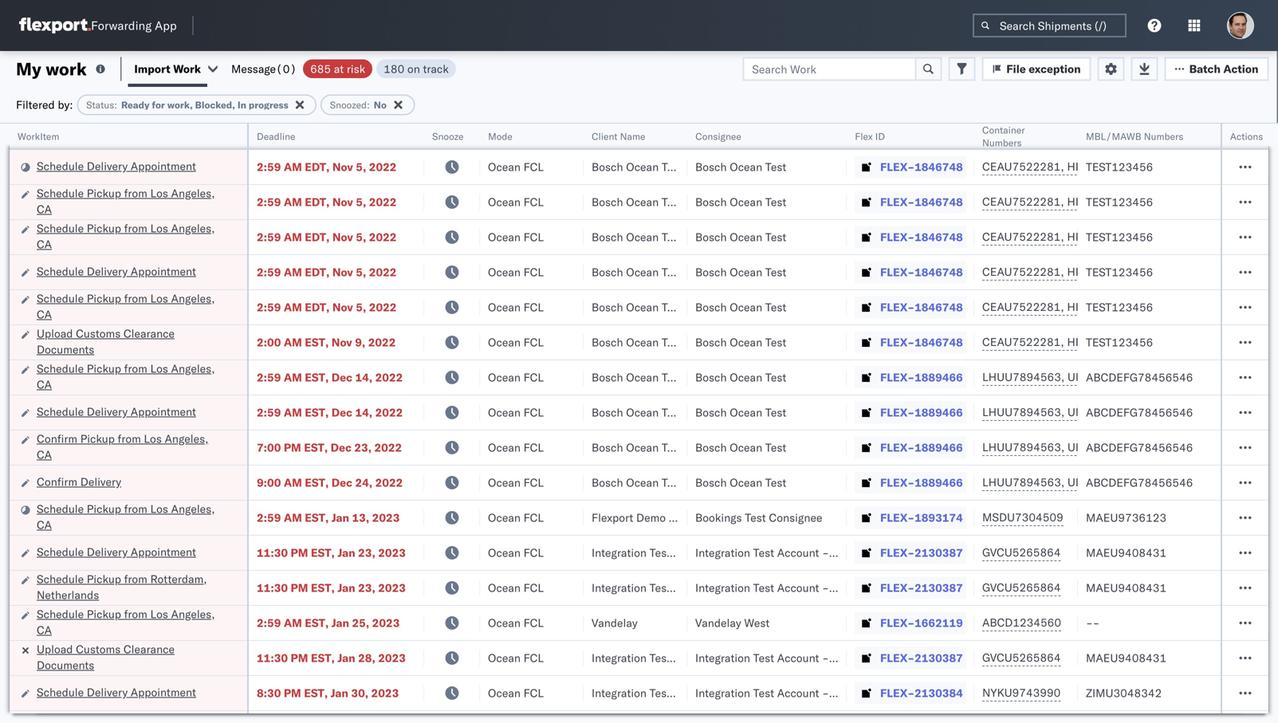 Task type: locate. For each thing, give the bounding box(es) containing it.
1 vertical spatial 11:30 pm est, jan 23, 2023
[[257, 581, 406, 595]]

0 vertical spatial confirm
[[37, 432, 77, 446]]

rotterdam,
[[150, 572, 207, 586]]

angeles, for schedule pickup from los angeles, ca link associated with sixth schedule pickup from los angeles, ca button from the top of the page
[[171, 608, 215, 622]]

1 horizontal spatial vandelay
[[696, 616, 742, 630]]

14 flex- from the top
[[881, 616, 915, 630]]

5 ceau7522281, from the top
[[983, 300, 1065, 314]]

16 ocean fcl from the top
[[488, 687, 544, 701]]

1 schedule from the top
[[37, 159, 84, 173]]

import
[[134, 62, 170, 76]]

2 confirm from the top
[[37, 475, 77, 489]]

2130387 down 1893174 in the bottom of the page
[[915, 546, 964, 560]]

numbers inside container numbers
[[983, 137, 1022, 149]]

0 vertical spatial customs
[[76, 327, 121, 341]]

2 schedule from the top
[[37, 186, 84, 200]]

abcdefg78456546
[[1087, 371, 1194, 385], [1087, 406, 1194, 420], [1087, 441, 1194, 455], [1087, 476, 1194, 490]]

23,
[[355, 441, 372, 455], [358, 546, 376, 560], [358, 581, 376, 595]]

ca for 2nd schedule pickup from los angeles, ca button from the top
[[37, 237, 52, 251]]

delivery for second the schedule delivery appointment button from the top of the page
[[87, 264, 128, 278]]

0 horizontal spatial :
[[114, 99, 117, 111]]

2 flex- from the top
[[881, 195, 915, 209]]

3 flex-1846748 from the top
[[881, 230, 964, 244]]

11 ocean fcl from the top
[[488, 511, 544, 525]]

edt,
[[305, 160, 330, 174], [305, 195, 330, 209], [305, 230, 330, 244], [305, 265, 330, 279], [305, 300, 330, 314]]

2023 right 28,
[[378, 651, 406, 665]]

container
[[983, 124, 1026, 136]]

3 2:59 from the top
[[257, 230, 281, 244]]

15 fcl from the top
[[524, 651, 544, 665]]

lagerfeld down flex-1893174
[[856, 546, 903, 560]]

from for schedule pickup from rotterdam, netherlands link on the bottom left
[[124, 572, 147, 586]]

6 schedule pickup from los angeles, ca link from the top
[[37, 607, 227, 639]]

schedule pickup from los angeles, ca button
[[37, 185, 227, 219], [37, 221, 227, 254], [37, 291, 227, 324], [37, 361, 227, 395], [37, 501, 227, 535], [37, 607, 227, 640]]

0 vertical spatial 23,
[[355, 441, 372, 455]]

1 horizontal spatial numbers
[[1145, 130, 1184, 142]]

1 vertical spatial gvcu5265864
[[983, 581, 1062, 595]]

8:30 pm est, jan 30, 2023
[[257, 687, 399, 701]]

11:30 up 2:59 am est, jan 25, 2023
[[257, 581, 288, 595]]

5 flex-1846748 from the top
[[881, 300, 964, 314]]

resize handle column header for "mode" button
[[565, 124, 584, 724]]

1 flex-2130387 from the top
[[881, 546, 964, 560]]

schedule delivery appointment for fourth schedule delivery appointment link from the bottom of the page
[[37, 264, 196, 278]]

2 vertical spatial gvcu5265864
[[983, 651, 1062, 665]]

2130387 down 1662119
[[915, 651, 964, 665]]

resize handle column header
[[228, 124, 247, 724], [405, 124, 424, 724], [461, 124, 480, 724], [565, 124, 584, 724], [669, 124, 688, 724], [828, 124, 847, 724], [956, 124, 975, 724], [1060, 124, 1079, 724], [1250, 124, 1269, 724], [1259, 124, 1278, 724]]

numbers for mbl/mawb numbers
[[1145, 130, 1184, 142]]

gvcu5265864 up the nyku9743990
[[983, 651, 1062, 665]]

est, up 2:59 am est, jan 25, 2023
[[311, 581, 335, 595]]

filtered
[[16, 98, 55, 112]]

schedule for 5th the schedule delivery appointment button from the bottom of the page
[[37, 159, 84, 173]]

est, down 11:30 pm est, jan 28, 2023
[[304, 687, 328, 701]]

28,
[[358, 651, 376, 665]]

forwarding app link
[[19, 18, 177, 34]]

2 ceau7522281, hlxu6269489, hlxu8034992 from the top
[[983, 195, 1230, 209]]

lagerfeld up flex-2130384
[[856, 651, 903, 665]]

2 clearance from the top
[[124, 643, 175, 657]]

0 vertical spatial documents
[[37, 343, 94, 357]]

lagerfeld left 2130384
[[856, 687, 903, 701]]

pickup for fourth schedule pickup from los angeles, ca button from the bottom of the page
[[87, 292, 121, 306]]

flex-1889466 button
[[855, 367, 967, 389], [855, 367, 967, 389], [855, 402, 967, 424], [855, 402, 967, 424], [855, 437, 967, 459], [855, 437, 967, 459], [855, 472, 967, 494], [855, 472, 967, 494]]

pm up 2:59 am est, jan 25, 2023
[[291, 581, 308, 595]]

2 1889466 from the top
[[915, 406, 964, 420]]

schedule for 1st the schedule delivery appointment button from the bottom
[[37, 686, 84, 700]]

customs inside button
[[76, 327, 121, 341]]

1 5, from the top
[[356, 160, 366, 174]]

11:30 down 2:59 am est, jan 13, 2023
[[257, 546, 288, 560]]

5, for first schedule pickup from los angeles, ca button from the top schedule pickup from los angeles, ca link
[[356, 195, 366, 209]]

consignee for bookings test consignee
[[769, 511, 823, 525]]

2:59
[[257, 160, 281, 174], [257, 195, 281, 209], [257, 230, 281, 244], [257, 265, 281, 279], [257, 300, 281, 314], [257, 371, 281, 385], [257, 406, 281, 420], [257, 511, 281, 525], [257, 616, 281, 630]]

1 lhuu7894563, uetu5238478 from the top
[[983, 370, 1146, 384]]

1 upload from the top
[[37, 327, 73, 341]]

6 fcl from the top
[[524, 335, 544, 349]]

gvcu5265864
[[983, 546, 1062, 560], [983, 581, 1062, 595], [983, 651, 1062, 665]]

3 schedule pickup from los angeles, ca link from the top
[[37, 291, 227, 323]]

risk
[[347, 62, 366, 76]]

schedule for 3rd the schedule delivery appointment button from the top
[[37, 405, 84, 419]]

maeu9408431
[[1087, 546, 1167, 560], [1087, 581, 1167, 595], [1087, 651, 1167, 665]]

netherlands
[[37, 588, 99, 602]]

11:30 pm est, jan 23, 2023 up 2:59 am est, jan 25, 2023
[[257, 581, 406, 595]]

2 5, from the top
[[356, 195, 366, 209]]

schedule
[[37, 159, 84, 173], [37, 186, 84, 200], [37, 221, 84, 235], [37, 264, 84, 278], [37, 292, 84, 306], [37, 362, 84, 376], [37, 405, 84, 419], [37, 502, 84, 516], [37, 545, 84, 559], [37, 572, 84, 586], [37, 608, 84, 622], [37, 686, 84, 700]]

pm up 8:30 pm est, jan 30, 2023
[[291, 651, 308, 665]]

status
[[86, 99, 114, 111]]

Search Shipments (/) text field
[[973, 14, 1127, 37]]

account
[[778, 546, 820, 560], [778, 581, 820, 595], [778, 651, 820, 665], [778, 687, 820, 701]]

schedule pickup from los angeles, ca
[[37, 186, 215, 216], [37, 221, 215, 251], [37, 292, 215, 322], [37, 362, 215, 392], [37, 502, 215, 532], [37, 608, 215, 637]]

2 vandelay from the left
[[696, 616, 742, 630]]

confirm up confirm delivery
[[37, 432, 77, 446]]

4 am from the top
[[284, 265, 302, 279]]

1 account from the top
[[778, 546, 820, 560]]

1 fcl from the top
[[524, 160, 544, 174]]

5,
[[356, 160, 366, 174], [356, 195, 366, 209], [356, 230, 366, 244], [356, 265, 366, 279], [356, 300, 366, 314]]

test
[[662, 160, 683, 174], [766, 160, 787, 174], [662, 195, 683, 209], [766, 195, 787, 209], [662, 230, 683, 244], [766, 230, 787, 244], [662, 265, 683, 279], [766, 265, 787, 279], [662, 300, 683, 314], [766, 300, 787, 314], [662, 335, 683, 349], [766, 335, 787, 349], [662, 371, 683, 385], [766, 371, 787, 385], [662, 406, 683, 420], [766, 406, 787, 420], [662, 441, 683, 455], [766, 441, 787, 455], [662, 476, 683, 490], [766, 476, 787, 490], [745, 511, 766, 525], [754, 546, 775, 560], [754, 581, 775, 595], [754, 651, 775, 665], [754, 687, 775, 701]]

2022
[[369, 160, 397, 174], [369, 195, 397, 209], [369, 230, 397, 244], [369, 265, 397, 279], [369, 300, 397, 314], [368, 335, 396, 349], [375, 371, 403, 385], [375, 406, 403, 420], [375, 441, 402, 455], [375, 476, 403, 490]]

flex-2130387 down flex-1893174
[[881, 546, 964, 560]]

pickup for confirm pickup from los angeles, ca button
[[80, 432, 115, 446]]

est, up "7:00 pm est, dec 23, 2022"
[[305, 406, 329, 420]]

vandelay
[[592, 616, 638, 630], [696, 616, 742, 630]]

ceau7522281, hlxu6269489, hlxu8034992 for 1st schedule delivery appointment link from the top
[[983, 160, 1230, 174]]

hlxu8034992 for first schedule pickup from los angeles, ca button from the top schedule pickup from los angeles, ca link
[[1152, 195, 1230, 209]]

schedule inside schedule pickup from rotterdam, netherlands
[[37, 572, 84, 586]]

am
[[284, 160, 302, 174], [284, 195, 302, 209], [284, 230, 302, 244], [284, 265, 302, 279], [284, 300, 302, 314], [284, 335, 302, 349], [284, 371, 302, 385], [284, 406, 302, 420], [284, 476, 302, 490], [284, 511, 302, 525], [284, 616, 302, 630]]

23, up 24,
[[355, 441, 372, 455]]

1846748 for first schedule pickup from los angeles, ca button from the top schedule pickup from los angeles, ca link
[[915, 195, 964, 209]]

delivery for 5th the schedule delivery appointment button from the bottom of the page
[[87, 159, 128, 173]]

delivery
[[87, 159, 128, 173], [87, 264, 128, 278], [87, 405, 128, 419], [80, 475, 121, 489], [87, 545, 128, 559], [87, 686, 128, 700]]

from for schedule pickup from los angeles, ca link for 2nd schedule pickup from los angeles, ca button from the top
[[124, 221, 147, 235]]

1 schedule delivery appointment link from the top
[[37, 158, 196, 174]]

ready
[[121, 99, 150, 111]]

2 vertical spatial flex-2130387
[[881, 651, 964, 665]]

1 vertical spatial 14,
[[355, 406, 373, 420]]

hlxu6269489,
[[1068, 160, 1149, 174], [1068, 195, 1149, 209], [1068, 230, 1149, 244], [1068, 265, 1149, 279], [1068, 300, 1149, 314], [1068, 335, 1149, 349]]

los for second schedule pickup from los angeles, ca button from the bottom of the page
[[150, 502, 168, 516]]

nov for 1st schedule delivery appointment link from the top
[[333, 160, 353, 174]]

customs for 2nd upload customs clearance documents link from the bottom
[[76, 327, 121, 341]]

ca for 4th schedule pickup from los angeles, ca button from the top
[[37, 378, 52, 392]]

container numbers
[[983, 124, 1026, 149]]

confirm
[[37, 432, 77, 446], [37, 475, 77, 489]]

pickup inside confirm pickup from los angeles, ca
[[80, 432, 115, 446]]

-
[[823, 546, 830, 560], [823, 581, 830, 595], [1087, 616, 1094, 630], [1094, 616, 1101, 630], [823, 651, 830, 665], [823, 687, 830, 701]]

delivery for fourth the schedule delivery appointment button from the top
[[87, 545, 128, 559]]

0 vertical spatial maeu9408431
[[1087, 546, 1167, 560]]

2 lagerfeld from the top
[[856, 581, 903, 595]]

jan left 28,
[[338, 651, 356, 665]]

flex-2130384 button
[[855, 683, 967, 705], [855, 683, 967, 705]]

2 flex-1846748 from the top
[[881, 195, 964, 209]]

confirm down confirm pickup from los angeles, ca
[[37, 475, 77, 489]]

flex-1893174 button
[[855, 507, 967, 529], [855, 507, 967, 529]]

bosch ocean test
[[592, 160, 683, 174], [696, 160, 787, 174], [592, 195, 683, 209], [696, 195, 787, 209], [592, 230, 683, 244], [696, 230, 787, 244], [592, 265, 683, 279], [696, 265, 787, 279], [592, 300, 683, 314], [696, 300, 787, 314], [592, 335, 683, 349], [696, 335, 787, 349], [592, 371, 683, 385], [696, 371, 787, 385], [592, 406, 683, 420], [696, 406, 787, 420], [592, 441, 683, 455], [696, 441, 787, 455], [592, 476, 683, 490], [696, 476, 787, 490]]

confirm inside confirm pickup from los angeles, ca
[[37, 432, 77, 446]]

delivery for confirm delivery button
[[80, 475, 121, 489]]

0 horizontal spatial numbers
[[983, 137, 1022, 149]]

from for 4th schedule pickup from los angeles, ca button from the top's schedule pickup from los angeles, ca link
[[124, 362, 147, 376]]

angeles, for first schedule pickup from los angeles, ca button from the top schedule pickup from los angeles, ca link
[[171, 186, 215, 200]]

4 ca from the top
[[37, 378, 52, 392]]

10 am from the top
[[284, 511, 302, 525]]

2 hlxu6269489, from the top
[[1068, 195, 1149, 209]]

11:30 up 8:30
[[257, 651, 288, 665]]

ceau7522281, for 1st schedule delivery appointment link from the top
[[983, 160, 1065, 174]]

from inside schedule pickup from rotterdam, netherlands
[[124, 572, 147, 586]]

1 vertical spatial upload customs clearance documents
[[37, 643, 175, 673]]

2:59 am edt, nov 5, 2022 for 1st schedule delivery appointment link from the top
[[257, 160, 397, 174]]

schedule for first schedule pickup from los angeles, ca button from the top
[[37, 186, 84, 200]]

14, down 9,
[[355, 371, 373, 385]]

hlxu6269489, for 2nd upload customs clearance documents link from the bottom
[[1068, 335, 1149, 349]]

7 ca from the top
[[37, 624, 52, 637]]

los for fourth schedule pickup from los angeles, ca button from the bottom of the page
[[150, 292, 168, 306]]

2:00 am est, nov 9, 2022
[[257, 335, 396, 349]]

1846748 for fourth schedule delivery appointment link from the bottom of the page
[[915, 265, 964, 279]]

schedule pickup from los angeles, ca for first schedule pickup from los angeles, ca button from the top schedule pickup from los angeles, ca link
[[37, 186, 215, 216]]

bosch
[[592, 160, 624, 174], [696, 160, 727, 174], [592, 195, 624, 209], [696, 195, 727, 209], [592, 230, 624, 244], [696, 230, 727, 244], [592, 265, 624, 279], [696, 265, 727, 279], [592, 300, 624, 314], [696, 300, 727, 314], [592, 335, 624, 349], [696, 335, 727, 349], [592, 371, 624, 385], [696, 371, 727, 385], [592, 406, 624, 420], [696, 406, 727, 420], [592, 441, 624, 455], [696, 441, 727, 455], [592, 476, 624, 490], [696, 476, 727, 490]]

685 at risk
[[310, 62, 366, 76]]

4 test123456 from the top
[[1087, 265, 1154, 279]]

confirm delivery link
[[37, 474, 121, 490]]

4 1889466 from the top
[[915, 476, 964, 490]]

6 schedule from the top
[[37, 362, 84, 376]]

upload inside upload customs clearance documents button
[[37, 327, 73, 341]]

hlxu8034992 for 2nd upload customs clearance documents link from the bottom
[[1152, 335, 1230, 349]]

deadline
[[257, 130, 296, 142]]

3 test123456 from the top
[[1087, 230, 1154, 244]]

11:30 pm est, jan 28, 2023
[[257, 651, 406, 665]]

schedule pickup from los angeles, ca link for 2nd schedule pickup from los angeles, ca button from the top
[[37, 221, 227, 253]]

14, up "7:00 pm est, dec 23, 2022"
[[355, 406, 373, 420]]

from for the confirm pickup from los angeles, ca link
[[118, 432, 141, 446]]

ocean
[[488, 160, 521, 174], [626, 160, 659, 174], [730, 160, 763, 174], [488, 195, 521, 209], [626, 195, 659, 209], [730, 195, 763, 209], [488, 230, 521, 244], [626, 230, 659, 244], [730, 230, 763, 244], [488, 265, 521, 279], [626, 265, 659, 279], [730, 265, 763, 279], [488, 300, 521, 314], [626, 300, 659, 314], [730, 300, 763, 314], [488, 335, 521, 349], [626, 335, 659, 349], [730, 335, 763, 349], [488, 371, 521, 385], [626, 371, 659, 385], [730, 371, 763, 385], [488, 406, 521, 420], [626, 406, 659, 420], [730, 406, 763, 420], [488, 441, 521, 455], [626, 441, 659, 455], [730, 441, 763, 455], [488, 476, 521, 490], [626, 476, 659, 490], [730, 476, 763, 490], [488, 511, 521, 525], [488, 546, 521, 560], [488, 581, 521, 595], [488, 616, 521, 630], [488, 651, 521, 665], [488, 687, 521, 701]]

snooze
[[432, 130, 464, 142]]

ca for confirm pickup from los angeles, ca button
[[37, 448, 52, 462]]

4 1846748 from the top
[[915, 265, 964, 279]]

pickup for first schedule pickup from los angeles, ca button from the top
[[87, 186, 121, 200]]

ceau7522281, for 2nd upload customs clearance documents link from the bottom
[[983, 335, 1065, 349]]

angeles, for 4th schedule pickup from los angeles, ca button from the top's schedule pickup from los angeles, ca link
[[171, 362, 215, 376]]

zimu3048342
[[1087, 687, 1163, 701]]

angeles, for schedule pickup from los angeles, ca link for 2nd schedule pickup from los angeles, ca button from the top
[[171, 221, 215, 235]]

clearance inside button
[[124, 327, 175, 341]]

flex-2130387 up flex-1662119
[[881, 581, 964, 595]]

23, up 25,
[[358, 581, 376, 595]]

dec up 9:00 am est, dec 24, 2022
[[331, 441, 352, 455]]

pickup for 2nd schedule pickup from los angeles, ca button from the top
[[87, 221, 121, 235]]

2023 up 2:59 am est, jan 25, 2023
[[378, 581, 406, 595]]

ceau7522281, hlxu6269489, hlxu8034992 for first schedule pickup from los angeles, ca button from the top schedule pickup from los angeles, ca link
[[983, 195, 1230, 209]]

1 vertical spatial 2:59 am est, dec 14, 2022
[[257, 406, 403, 420]]

5 schedule pickup from los angeles, ca button from the top
[[37, 501, 227, 535]]

2 schedule pickup from los angeles, ca from the top
[[37, 221, 215, 251]]

schedule delivery appointment button
[[37, 158, 196, 176], [37, 264, 196, 281], [37, 404, 196, 422], [37, 545, 196, 562], [37, 685, 196, 703]]

1 vertical spatial maeu9408431
[[1087, 581, 1167, 595]]

5 appointment from the top
[[131, 686, 196, 700]]

1846748 for 2nd upload customs clearance documents link from the bottom
[[915, 335, 964, 349]]

numbers inside button
[[1145, 130, 1184, 142]]

maeu9408431 up --
[[1087, 581, 1167, 595]]

1 vertical spatial upload customs clearance documents link
[[37, 642, 227, 674]]

1 11:30 from the top
[[257, 546, 288, 560]]

15 flex- from the top
[[881, 651, 915, 665]]

1889466
[[915, 371, 964, 385], [915, 406, 964, 420], [915, 441, 964, 455], [915, 476, 964, 490]]

vandelay for vandelay
[[592, 616, 638, 630]]

consignee for flexport demo consignee
[[669, 511, 723, 525]]

3 karl from the top
[[833, 651, 853, 665]]

documents inside button
[[37, 343, 94, 357]]

1 vertical spatial 23,
[[358, 546, 376, 560]]

from
[[124, 186, 147, 200], [124, 221, 147, 235], [124, 292, 147, 306], [124, 362, 147, 376], [118, 432, 141, 446], [124, 502, 147, 516], [124, 572, 147, 586], [124, 608, 147, 622]]

maeu9408431 down maeu9736123
[[1087, 546, 1167, 560]]

4 abcdefg78456546 from the top
[[1087, 476, 1194, 490]]

schedule pickup from los angeles, ca for schedule pickup from los angeles, ca link for fourth schedule pickup from los angeles, ca button from the bottom of the page
[[37, 292, 215, 322]]

2 11:30 pm est, jan 23, 2023 from the top
[[257, 581, 406, 595]]

gvcu5265864 up abcd1234560
[[983, 581, 1062, 595]]

2:59 am est, dec 14, 2022 down 2:00 am est, nov 9, 2022
[[257, 371, 403, 385]]

angeles, inside confirm pickup from los angeles, ca
[[165, 432, 209, 446]]

flex-1893174
[[881, 511, 964, 525]]

1 schedule pickup from los angeles, ca from the top
[[37, 186, 215, 216]]

nyku9743990
[[983, 686, 1061, 700]]

confirm pickup from los angeles, ca button
[[37, 431, 227, 465]]

schedule delivery appointment for 3rd schedule delivery appointment link from the bottom
[[37, 405, 196, 419]]

3 1846748 from the top
[[915, 230, 964, 244]]

schedule pickup from los angeles, ca link for first schedule pickup from los angeles, ca button from the top
[[37, 185, 227, 217]]

2130387 up 1662119
[[915, 581, 964, 595]]

0 vertical spatial 11:30
[[257, 546, 288, 560]]

1 vertical spatial flex-2130387
[[881, 581, 964, 595]]

1 vertical spatial confirm
[[37, 475, 77, 489]]

5 schedule delivery appointment button from the top
[[37, 685, 196, 703]]

flex-2130387
[[881, 546, 964, 560], [881, 581, 964, 595], [881, 651, 964, 665]]

5 schedule delivery appointment from the top
[[37, 686, 196, 700]]

numbers
[[1145, 130, 1184, 142], [983, 137, 1022, 149]]

est, left 9,
[[305, 335, 329, 349]]

flex-2130387 button
[[855, 542, 967, 564], [855, 542, 967, 564], [855, 577, 967, 600], [855, 577, 967, 600], [855, 647, 967, 670], [855, 647, 967, 670]]

schedule pickup from rotterdam, netherlands link
[[37, 572, 227, 604]]

2 14, from the top
[[355, 406, 373, 420]]

2:59 am edt, nov 5, 2022
[[257, 160, 397, 174], [257, 195, 397, 209], [257, 230, 397, 244], [257, 265, 397, 279], [257, 300, 397, 314]]

2 resize handle column header from the left
[[405, 124, 424, 724]]

0 vertical spatial 11:30 pm est, jan 23, 2023
[[257, 546, 406, 560]]

los for 2nd schedule pickup from los angeles, ca button from the top
[[150, 221, 168, 235]]

2023 right 30,
[[371, 687, 399, 701]]

numbers right mbl/mawb on the top right of page
[[1145, 130, 1184, 142]]

0 vertical spatial upload
[[37, 327, 73, 341]]

Search Work text field
[[743, 57, 917, 81]]

1 horizontal spatial :
[[367, 99, 370, 111]]

flex-1889466
[[881, 371, 964, 385], [881, 406, 964, 420], [881, 441, 964, 455], [881, 476, 964, 490]]

1 vertical spatial 11:30
[[257, 581, 288, 595]]

from for first schedule pickup from los angeles, ca button from the top schedule pickup from los angeles, ca link
[[124, 186, 147, 200]]

ca inside confirm pickup from los angeles, ca
[[37, 448, 52, 462]]

2:59 am est, jan 13, 2023
[[257, 511, 400, 525]]

est, up 2:59 am est, jan 13, 2023
[[305, 476, 329, 490]]

upload for 2nd upload customs clearance documents link from the bottom
[[37, 327, 73, 341]]

1 2:59 am edt, nov 5, 2022 from the top
[[257, 160, 397, 174]]

1 documents from the top
[[37, 343, 94, 357]]

test123456 for first schedule pickup from los angeles, ca button from the top schedule pickup from los angeles, ca link
[[1087, 195, 1154, 209]]

maeu9408431 up zimu3048342
[[1087, 651, 1167, 665]]

gvcu5265864 down msdu7304509
[[983, 546, 1062, 560]]

4 integration test account - karl lagerfeld from the top
[[696, 687, 903, 701]]

0 horizontal spatial vandelay
[[592, 616, 638, 630]]

0 vertical spatial 2130387
[[915, 546, 964, 560]]

6 hlxu6269489, from the top
[[1068, 335, 1149, 349]]

confirm for confirm pickup from los angeles, ca
[[37, 432, 77, 446]]

upload
[[37, 327, 73, 341], [37, 643, 73, 657]]

1 vertical spatial 2130387
[[915, 581, 964, 595]]

confirm inside confirm delivery link
[[37, 475, 77, 489]]

23, down 13,
[[358, 546, 376, 560]]

23, for schedule pickup from rotterdam, netherlands
[[358, 581, 376, 595]]

from inside confirm pickup from los angeles, ca
[[118, 432, 141, 446]]

2 edt, from the top
[[305, 195, 330, 209]]

16 flex- from the top
[[881, 687, 915, 701]]

: left 'ready'
[[114, 99, 117, 111]]

schedule for second the schedule delivery appointment button from the top of the page
[[37, 264, 84, 278]]

batch
[[1190, 62, 1221, 76]]

9 ocean fcl from the top
[[488, 441, 544, 455]]

hlxu8034992
[[1152, 160, 1230, 174], [1152, 195, 1230, 209], [1152, 230, 1230, 244], [1152, 265, 1230, 279], [1152, 300, 1230, 314], [1152, 335, 1230, 349]]

1 1889466 from the top
[[915, 371, 964, 385]]

lagerfeld up flex-1662119
[[856, 581, 903, 595]]

1 ceau7522281, hlxu6269489, hlxu8034992 from the top
[[983, 160, 1230, 174]]

1 vertical spatial customs
[[76, 643, 121, 657]]

0 vertical spatial 14,
[[355, 371, 373, 385]]

5 ca from the top
[[37, 448, 52, 462]]

lagerfeld
[[856, 546, 903, 560], [856, 581, 903, 595], [856, 651, 903, 665], [856, 687, 903, 701]]

pm
[[284, 441, 301, 455], [291, 546, 308, 560], [291, 581, 308, 595], [291, 651, 308, 665], [284, 687, 301, 701]]

forwarding app
[[91, 18, 177, 33]]

status : ready for work, blocked, in progress
[[86, 99, 289, 111]]

los
[[150, 186, 168, 200], [150, 221, 168, 235], [150, 292, 168, 306], [150, 362, 168, 376], [144, 432, 162, 446], [150, 502, 168, 516], [150, 608, 168, 622]]

0 vertical spatial clearance
[[124, 327, 175, 341]]

2:59 am est, dec 14, 2022 up "7:00 pm est, dec 23, 2022"
[[257, 406, 403, 420]]

flex-2130384
[[881, 687, 964, 701]]

ceau7522281, hlxu6269489, hlxu8034992 for 2nd upload customs clearance documents link from the bottom
[[983, 335, 1230, 349]]

fcl
[[524, 160, 544, 174], [524, 195, 544, 209], [524, 230, 544, 244], [524, 265, 544, 279], [524, 300, 544, 314], [524, 335, 544, 349], [524, 371, 544, 385], [524, 406, 544, 420], [524, 441, 544, 455], [524, 476, 544, 490], [524, 511, 544, 525], [524, 546, 544, 560], [524, 581, 544, 595], [524, 616, 544, 630], [524, 651, 544, 665], [524, 687, 544, 701]]

1 vertical spatial documents
[[37, 659, 94, 673]]

jan down 13,
[[338, 546, 356, 560]]

2 upload customs clearance documents link from the top
[[37, 642, 227, 674]]

upload customs clearance documents for 2nd upload customs clearance documents link from the bottom
[[37, 327, 175, 357]]

by:
[[58, 98, 73, 112]]

2023 right 25,
[[372, 616, 400, 630]]

1 schedule pickup from los angeles, ca link from the top
[[37, 185, 227, 217]]

1 confirm from the top
[[37, 432, 77, 446]]

numbers down "container"
[[983, 137, 1022, 149]]

work,
[[167, 99, 193, 111]]

schedule pickup from los angeles, ca link for 4th schedule pickup from los angeles, ca button from the top
[[37, 361, 227, 393]]

los inside confirm pickup from los angeles, ca
[[144, 432, 162, 446]]

pickup inside schedule pickup from rotterdam, netherlands
[[87, 572, 121, 586]]

2 integration test account - karl lagerfeld from the top
[[696, 581, 903, 595]]

batch action
[[1190, 62, 1259, 76]]

11:30 pm est, jan 23, 2023 down 2:59 am est, jan 13, 2023
[[257, 546, 406, 560]]

6 1846748 from the top
[[915, 335, 964, 349]]

upload customs clearance documents inside upload customs clearance documents button
[[37, 327, 175, 357]]

schedule pickup from los angeles, ca for schedule pickup from los angeles, ca link associated with sixth schedule pickup from los angeles, ca button from the top of the page
[[37, 608, 215, 637]]

delivery inside confirm delivery link
[[80, 475, 121, 489]]

0 vertical spatial upload customs clearance documents link
[[37, 326, 227, 358]]

4 edt, from the top
[[305, 265, 330, 279]]

1 vertical spatial upload
[[37, 643, 73, 657]]

2 2:59 from the top
[[257, 195, 281, 209]]

6 flex-1846748 from the top
[[881, 335, 964, 349]]

5 1846748 from the top
[[915, 300, 964, 314]]

clearance for first upload customs clearance documents link from the bottom
[[124, 643, 175, 657]]

2 upload from the top
[[37, 643, 73, 657]]

1 uetu5238478 from the top
[[1068, 370, 1146, 384]]

1 schedule delivery appointment from the top
[[37, 159, 196, 173]]

1 2:59 am est, dec 14, 2022 from the top
[[257, 371, 403, 385]]

4 appointment from the top
[[131, 545, 196, 559]]

0 vertical spatial gvcu5265864
[[983, 546, 1062, 560]]

5 edt, from the top
[[305, 300, 330, 314]]

0 vertical spatial flex-2130387
[[881, 546, 964, 560]]

2 vertical spatial maeu9408431
[[1087, 651, 1167, 665]]

ceau7522281, hlxu6269489, hlxu8034992 for fourth schedule delivery appointment link from the bottom of the page
[[983, 265, 1230, 279]]

in
[[238, 99, 246, 111]]

est, down 9:00 am est, dec 24, 2022
[[305, 511, 329, 525]]

pickup
[[87, 186, 121, 200], [87, 221, 121, 235], [87, 292, 121, 306], [87, 362, 121, 376], [80, 432, 115, 446], [87, 502, 121, 516], [87, 572, 121, 586], [87, 608, 121, 622]]

import work button
[[134, 62, 201, 76]]

2 vertical spatial 11:30
[[257, 651, 288, 665]]

1 am from the top
[[284, 160, 302, 174]]

est, down 2:59 am est, jan 13, 2023
[[311, 546, 335, 560]]

6 ceau7522281, from the top
[[983, 335, 1065, 349]]

5 hlxu6269489, from the top
[[1068, 300, 1149, 314]]

2 vertical spatial 2130387
[[915, 651, 964, 665]]

2 vertical spatial 23,
[[358, 581, 376, 595]]

test123456 for fourth schedule delivery appointment link from the bottom of the page
[[1087, 265, 1154, 279]]

0 vertical spatial 2:59 am est, dec 14, 2022
[[257, 371, 403, 385]]

flex-2130387 up flex-2130384
[[881, 651, 964, 665]]

3 2130387 from the top
[[915, 651, 964, 665]]

0 vertical spatial upload customs clearance documents
[[37, 327, 175, 357]]

2 ceau7522281, from the top
[[983, 195, 1065, 209]]

upload for first upload customs clearance documents link from the bottom
[[37, 643, 73, 657]]

1846748
[[915, 160, 964, 174], [915, 195, 964, 209], [915, 230, 964, 244], [915, 265, 964, 279], [915, 300, 964, 314], [915, 335, 964, 349]]

1 vertical spatial clearance
[[124, 643, 175, 657]]

ceau7522281,
[[983, 160, 1065, 174], [983, 195, 1065, 209], [983, 230, 1065, 244], [983, 265, 1065, 279], [983, 300, 1065, 314], [983, 335, 1065, 349]]

4 lagerfeld from the top
[[856, 687, 903, 701]]

angeles,
[[171, 186, 215, 200], [171, 221, 215, 235], [171, 292, 215, 306], [171, 362, 215, 376], [165, 432, 209, 446], [171, 502, 215, 516], [171, 608, 215, 622]]

: left no
[[367, 99, 370, 111]]



Task type: describe. For each thing, give the bounding box(es) containing it.
2 documents from the top
[[37, 659, 94, 673]]

(0)
[[276, 62, 297, 76]]

appointment for 1st schedule delivery appointment link from the bottom of the page
[[131, 686, 196, 700]]

3 ceau7522281, from the top
[[983, 230, 1065, 244]]

8 fcl from the top
[[524, 406, 544, 420]]

pm right 8:30
[[284, 687, 301, 701]]

schedule for 4th schedule pickup from los angeles, ca button from the top
[[37, 362, 84, 376]]

hlxu6269489, for 1st schedule delivery appointment link from the top
[[1068, 160, 1149, 174]]

2 11:30 from the top
[[257, 581, 288, 595]]

schedule pickup from los angeles, ca for schedule pickup from los angeles, ca link for 2nd schedule pickup from los angeles, ca button from the top
[[37, 221, 215, 251]]

2 lhuu7894563, uetu5238478 from the top
[[983, 405, 1146, 419]]

2 karl from the top
[[833, 581, 853, 595]]

7 ocean fcl from the top
[[488, 371, 544, 385]]

resize handle column header for client name button
[[669, 124, 688, 724]]

hlxu6269489, for first schedule pickup from los angeles, ca button from the top schedule pickup from los angeles, ca link
[[1068, 195, 1149, 209]]

consignee inside button
[[696, 130, 742, 142]]

delivery for 3rd the schedule delivery appointment button from the top
[[87, 405, 128, 419]]

bookings
[[696, 511, 742, 525]]

schedule for 2nd schedule pickup from los angeles, ca button from the top
[[37, 221, 84, 235]]

nov for 2nd upload customs clearance documents link from the bottom
[[332, 335, 352, 349]]

dec up "7:00 pm est, dec 23, 2022"
[[332, 406, 353, 420]]

from for second schedule pickup from los angeles, ca button from the bottom of the page's schedule pickup from los angeles, ca link
[[124, 502, 147, 516]]

flex
[[855, 130, 873, 142]]

24,
[[355, 476, 373, 490]]

4 flex-1889466 from the top
[[881, 476, 964, 490]]

2:59 am edt, nov 5, 2022 for fourth schedule delivery appointment link from the bottom of the page
[[257, 265, 397, 279]]

client name
[[592, 130, 646, 142]]

from for schedule pickup from los angeles, ca link associated with sixth schedule pickup from los angeles, ca button from the top of the page
[[124, 608, 147, 622]]

msdu7304509
[[983, 511, 1064, 525]]

9 2:59 from the top
[[257, 616, 281, 630]]

flexport demo consignee
[[592, 511, 723, 525]]

nov for first schedule pickup from los angeles, ca button from the top schedule pickup from los angeles, ca link
[[333, 195, 353, 209]]

: for status
[[114, 99, 117, 111]]

2 integration from the top
[[696, 581, 751, 595]]

15 ocean fcl from the top
[[488, 651, 544, 665]]

dec left 24,
[[332, 476, 353, 490]]

est, up 9:00 am est, dec 24, 2022
[[304, 441, 328, 455]]

4 ocean fcl from the top
[[488, 265, 544, 279]]

los for sixth schedule pickup from los angeles, ca button from the top of the page
[[150, 608, 168, 622]]

6 ocean fcl from the top
[[488, 335, 544, 349]]

9 flex- from the top
[[881, 441, 915, 455]]

abcd1234560
[[983, 616, 1062, 630]]

14 fcl from the top
[[524, 616, 544, 630]]

1662119
[[915, 616, 964, 630]]

from for schedule pickup from los angeles, ca link for fourth schedule pickup from los angeles, ca button from the bottom of the page
[[124, 292, 147, 306]]

7 am from the top
[[284, 371, 302, 385]]

bookings test consignee
[[696, 511, 823, 525]]

4 lhuu7894563, from the top
[[983, 476, 1065, 489]]

5 test123456 from the top
[[1087, 300, 1154, 314]]

for
[[152, 99, 165, 111]]

schedule for schedule pickup from rotterdam, netherlands button at the left bottom of the page
[[37, 572, 84, 586]]

3 flex-1889466 from the top
[[881, 441, 964, 455]]

confirm delivery button
[[37, 474, 121, 492]]

snoozed : no
[[330, 99, 387, 111]]

flexport. image
[[19, 18, 91, 34]]

3 flex- from the top
[[881, 230, 915, 244]]

5 2:59 am edt, nov 5, 2022 from the top
[[257, 300, 397, 314]]

ca for second schedule pickup from los angeles, ca button from the bottom of the page
[[37, 518, 52, 532]]

flex id button
[[847, 127, 959, 143]]

work
[[46, 58, 87, 80]]

appointment for 3rd schedule delivery appointment link from the bottom
[[131, 405, 196, 419]]

1 lagerfeld from the top
[[856, 546, 903, 560]]

schedule pickup from los angeles, ca for second schedule pickup from los angeles, ca button from the bottom of the page's schedule pickup from los angeles, ca link
[[37, 502, 215, 532]]

appointment for second schedule delivery appointment link from the bottom
[[131, 545, 196, 559]]

10 flex- from the top
[[881, 476, 915, 490]]

2 2130387 from the top
[[915, 581, 964, 595]]

1 flex-1846748 from the top
[[881, 160, 964, 174]]

pm down 2:59 am est, jan 13, 2023
[[291, 546, 308, 560]]

1 integration test account - karl lagerfeld from the top
[[696, 546, 903, 560]]

8 ocean fcl from the top
[[488, 406, 544, 420]]

3 edt, from the top
[[305, 230, 330, 244]]

23, for confirm pickup from los angeles, ca
[[355, 441, 372, 455]]

ca for first schedule pickup from los angeles, ca button from the top
[[37, 202, 52, 216]]

9,
[[355, 335, 366, 349]]

clearance for 2nd upload customs clearance documents link from the bottom
[[124, 327, 175, 341]]

1 edt, from the top
[[305, 160, 330, 174]]

1 lhuu7894563, from the top
[[983, 370, 1065, 384]]

5, for fourth schedule delivery appointment link from the bottom of the page
[[356, 265, 366, 279]]

message (0)
[[231, 62, 297, 76]]

30,
[[351, 687, 369, 701]]

14 ocean fcl from the top
[[488, 616, 544, 630]]

2 schedule delivery appointment link from the top
[[37, 264, 196, 280]]

4 schedule pickup from los angeles, ca button from the top
[[37, 361, 227, 395]]

ceau7522281, for fourth schedule delivery appointment link from the bottom of the page
[[983, 265, 1065, 279]]

3 hlxu8034992 from the top
[[1152, 230, 1230, 244]]

confirm delivery
[[37, 475, 121, 489]]

actions
[[1231, 130, 1264, 142]]

schedule pickup from los angeles, ca link for second schedule pickup from los angeles, ca button from the bottom of the page
[[37, 501, 227, 533]]

container numbers button
[[975, 120, 1063, 149]]

3 integration from the top
[[696, 651, 751, 665]]

1893174
[[915, 511, 964, 525]]

vandelay west
[[696, 616, 770, 630]]

resize handle column header for deadline button at the top left
[[405, 124, 424, 724]]

test123456 for 2nd upload customs clearance documents link from the bottom
[[1087, 335, 1154, 349]]

name
[[620, 130, 646, 142]]

2 flex-1889466 from the top
[[881, 406, 964, 420]]

2 fcl from the top
[[524, 195, 544, 209]]

track
[[423, 62, 449, 76]]

6 am from the top
[[284, 335, 302, 349]]

2 am from the top
[[284, 195, 302, 209]]

los for first schedule pickup from los angeles, ca button from the top
[[150, 186, 168, 200]]

west
[[745, 616, 770, 630]]

forwarding
[[91, 18, 152, 33]]

ca for fourth schedule pickup from los angeles, ca button from the bottom of the page
[[37, 308, 52, 322]]

los for confirm pickup from los angeles, ca button
[[144, 432, 162, 446]]

ca for sixth schedule pickup from los angeles, ca button from the top of the page
[[37, 624, 52, 637]]

est, up 8:30 pm est, jan 30, 2023
[[311, 651, 335, 665]]

client name button
[[584, 127, 672, 143]]

workitem button
[[10, 127, 231, 143]]

4 lhuu7894563, uetu5238478 from the top
[[983, 476, 1146, 489]]

7 fcl from the top
[[524, 371, 544, 385]]

3 flex-2130387 from the top
[[881, 651, 964, 665]]

nov for fourth schedule delivery appointment link from the bottom of the page
[[333, 265, 353, 279]]

numbers for container numbers
[[983, 137, 1022, 149]]

hlxu8034992 for fourth schedule delivery appointment link from the bottom of the page
[[1152, 265, 1230, 279]]

jan left 30,
[[331, 687, 349, 701]]

mode button
[[480, 127, 568, 143]]

deadline button
[[249, 127, 408, 143]]

schedule for fourth schedule pickup from los angeles, ca button from the bottom of the page
[[37, 292, 84, 306]]

mbl/mawb numbers
[[1087, 130, 1184, 142]]

schedule pickup from los angeles, ca link for sixth schedule pickup from los angeles, ca button from the top of the page
[[37, 607, 227, 639]]

25,
[[352, 616, 370, 630]]

batch action button
[[1165, 57, 1270, 81]]

1 upload customs clearance documents link from the top
[[37, 326, 227, 358]]

client
[[592, 130, 618, 142]]

id
[[876, 130, 885, 142]]

13 ocean fcl from the top
[[488, 581, 544, 595]]

3 maeu9408431 from the top
[[1087, 651, 1167, 665]]

consignee button
[[688, 127, 831, 143]]

--
[[1087, 616, 1101, 630]]

work
[[173, 62, 201, 76]]

4 schedule delivery appointment link from the top
[[37, 545, 196, 560]]

7 flex- from the top
[[881, 371, 915, 385]]

5 ocean fcl from the top
[[488, 300, 544, 314]]

resize handle column header for the consignee button on the top right
[[828, 124, 847, 724]]

schedule delivery appointment for second schedule delivery appointment link from the bottom
[[37, 545, 196, 559]]

jan left 13,
[[332, 511, 349, 525]]

2023 down 2:59 am est, jan 13, 2023
[[378, 546, 406, 560]]

4 fcl from the top
[[524, 265, 544, 279]]

1 2:59 from the top
[[257, 160, 281, 174]]

filtered by:
[[16, 98, 73, 112]]

3 account from the top
[[778, 651, 820, 665]]

180
[[384, 62, 405, 76]]

my
[[16, 58, 41, 80]]

3 lhuu7894563, from the top
[[983, 440, 1065, 454]]

app
[[155, 18, 177, 33]]

delivery for 1st the schedule delivery appointment button from the bottom
[[87, 686, 128, 700]]

8:30
[[257, 687, 281, 701]]

2 maeu9408431 from the top
[[1087, 581, 1167, 595]]

blocked,
[[195, 99, 235, 111]]

3 ceau7522281, hlxu6269489, hlxu8034992 from the top
[[983, 230, 1230, 244]]

3 uetu5238478 from the top
[[1068, 440, 1146, 454]]

maeu9736123
[[1087, 511, 1167, 525]]

1 maeu9408431 from the top
[[1087, 546, 1167, 560]]

schedule delivery appointment for 1st schedule delivery appointment link from the top
[[37, 159, 196, 173]]

3 schedule pickup from los angeles, ca button from the top
[[37, 291, 227, 324]]

upload customs clearance documents button
[[37, 326, 227, 359]]

est, up 11:30 pm est, jan 28, 2023
[[305, 616, 329, 630]]

jan up 25,
[[338, 581, 356, 595]]

appointment for fourth schedule delivery appointment link from the bottom of the page
[[131, 264, 196, 278]]

import work
[[134, 62, 201, 76]]

schedule pickup from los angeles, ca for 4th schedule pickup from los angeles, ca button from the top's schedule pickup from los angeles, ca link
[[37, 362, 215, 392]]

pm right 7:00
[[284, 441, 301, 455]]

angeles, for second schedule pickup from los angeles, ca button from the bottom of the page's schedule pickup from los angeles, ca link
[[171, 502, 215, 516]]

8 am from the top
[[284, 406, 302, 420]]

3 1889466 from the top
[[915, 441, 964, 455]]

ceau7522281, for first schedule pickup from los angeles, ca button from the top schedule pickup from los angeles, ca link
[[983, 195, 1065, 209]]

est, down 2:00 am est, nov 9, 2022
[[305, 371, 329, 385]]

16 fcl from the top
[[524, 687, 544, 701]]

confirm pickup from los angeles, ca link
[[37, 431, 227, 463]]

pickup for schedule pickup from rotterdam, netherlands button at the left bottom of the page
[[87, 572, 121, 586]]

1 11:30 pm est, jan 23, 2023 from the top
[[257, 546, 406, 560]]

3 schedule delivery appointment link from the top
[[37, 404, 196, 420]]

6 flex- from the top
[[881, 335, 915, 349]]

exception
[[1029, 62, 1082, 76]]

1 flex- from the top
[[881, 160, 915, 174]]

schedule pickup from los angeles, ca link for fourth schedule pickup from los angeles, ca button from the bottom of the page
[[37, 291, 227, 323]]

action
[[1224, 62, 1259, 76]]

customs for first upload customs clearance documents link from the bottom
[[76, 643, 121, 657]]

9:00
[[257, 476, 281, 490]]

2:59 am est, jan 25, 2023
[[257, 616, 400, 630]]

appointment for 1st schedule delivery appointment link from the top
[[131, 159, 196, 173]]

685
[[310, 62, 331, 76]]

7:00
[[257, 441, 281, 455]]

3 5, from the top
[[356, 230, 366, 244]]

12 ocean fcl from the top
[[488, 546, 544, 560]]

mbl/mawb numbers button
[[1079, 127, 1262, 143]]

at
[[334, 62, 344, 76]]

schedule for second schedule pickup from los angeles, ca button from the bottom of the page
[[37, 502, 84, 516]]

flex-1662119
[[881, 616, 964, 630]]

2 lhuu7894563, from the top
[[983, 405, 1065, 419]]

no
[[374, 99, 387, 111]]

test123456 for 1st schedule delivery appointment link from the top
[[1087, 160, 1154, 174]]

9:00 am est, dec 24, 2022
[[257, 476, 403, 490]]

dec down 2:00 am est, nov 9, 2022
[[332, 371, 353, 385]]

5 2:59 from the top
[[257, 300, 281, 314]]

5 5, from the top
[[356, 300, 366, 314]]

workitem
[[18, 130, 59, 142]]

2023 right 13,
[[372, 511, 400, 525]]

4 uetu5238478 from the top
[[1068, 476, 1146, 489]]

3 abcdefg78456546 from the top
[[1087, 441, 1194, 455]]

pickup for second schedule pickup from los angeles, ca button from the bottom of the page
[[87, 502, 121, 516]]

schedule pickup from rotterdam, netherlands button
[[37, 572, 227, 605]]

los for 4th schedule pickup from los angeles, ca button from the top
[[150, 362, 168, 376]]

resize handle column header for container numbers button
[[1060, 124, 1079, 724]]

flex id
[[855, 130, 885, 142]]

resize handle column header for mbl/mawb numbers button
[[1259, 124, 1278, 724]]

4 integration from the top
[[696, 687, 751, 701]]

hlxu8034992 for 1st schedule delivery appointment link from the top
[[1152, 160, 1230, 174]]

snoozed
[[330, 99, 367, 111]]

3 ocean fcl from the top
[[488, 230, 544, 244]]

progress
[[249, 99, 289, 111]]

demo
[[637, 511, 666, 525]]

2 abcdefg78456546 from the top
[[1087, 406, 1194, 420]]

2:59 am edt, nov 5, 2022 for first schedule pickup from los angeles, ca button from the top schedule pickup from los angeles, ca link
[[257, 195, 397, 209]]

7:00 pm est, dec 23, 2022
[[257, 441, 402, 455]]

3 lhuu7894563, uetu5238478 from the top
[[983, 440, 1146, 454]]

5 schedule delivery appointment link from the top
[[37, 685, 196, 701]]

my work
[[16, 58, 87, 80]]

vandelay for vandelay west
[[696, 616, 742, 630]]

flexport
[[592, 511, 634, 525]]

confirm pickup from los angeles, ca
[[37, 432, 209, 462]]

jan left 25,
[[332, 616, 349, 630]]

schedule delivery appointment for 1st schedule delivery appointment link from the bottom of the page
[[37, 686, 196, 700]]

12 fcl from the top
[[524, 546, 544, 560]]

6 schedule pickup from los angeles, ca button from the top
[[37, 607, 227, 640]]

message
[[231, 62, 276, 76]]

1 ocean fcl from the top
[[488, 160, 544, 174]]

3 hlxu6269489, from the top
[[1068, 230, 1149, 244]]

1 abcdefg78456546 from the top
[[1087, 371, 1194, 385]]

schedule for sixth schedule pickup from los angeles, ca button from the top of the page
[[37, 608, 84, 622]]

180 on track
[[384, 62, 449, 76]]

1 schedule delivery appointment button from the top
[[37, 158, 196, 176]]



Task type: vqa. For each thing, say whether or not it's contained in the screenshot.
FLEX-2217747 Button
no



